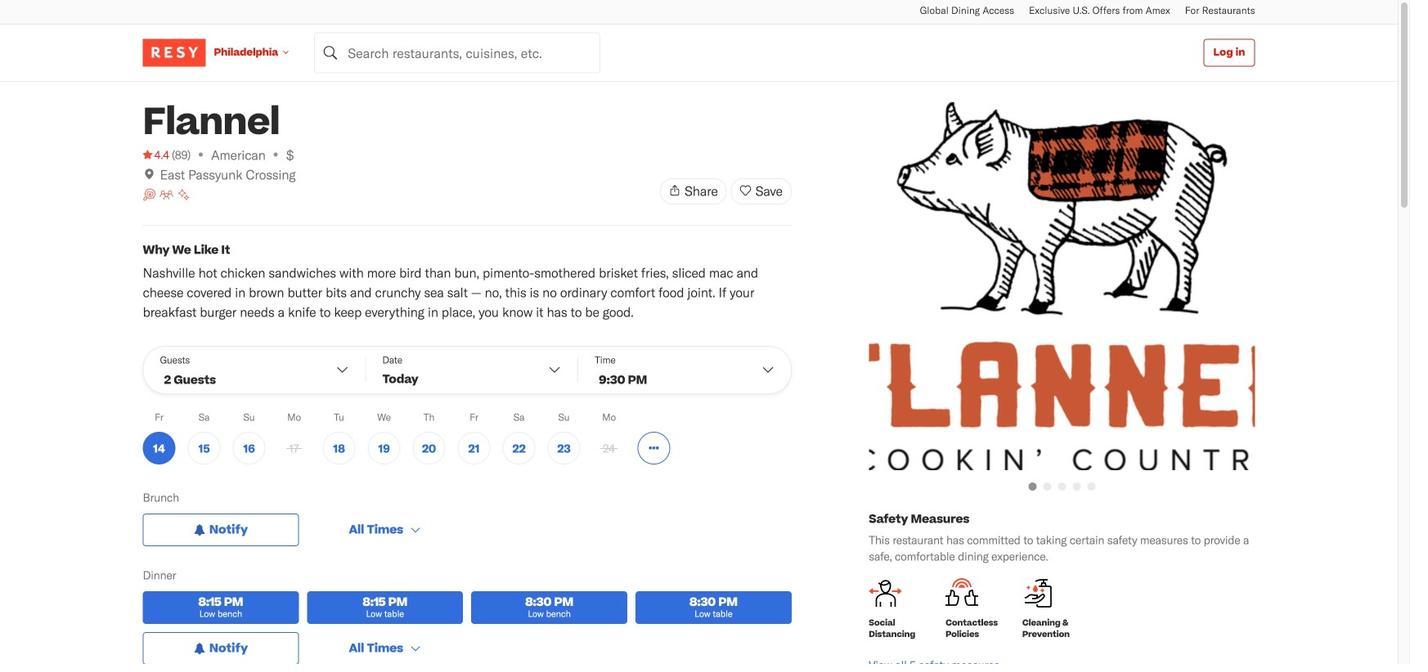 Task type: locate. For each thing, give the bounding box(es) containing it.
Search restaurants, cuisines, etc. text field
[[314, 32, 601, 73]]

None field
[[314, 32, 601, 73]]

4.4 out of 5 stars image
[[143, 146, 169, 163]]



Task type: vqa. For each thing, say whether or not it's contained in the screenshot.
Search Restaurants, Cuisines, Etc. text field
yes



